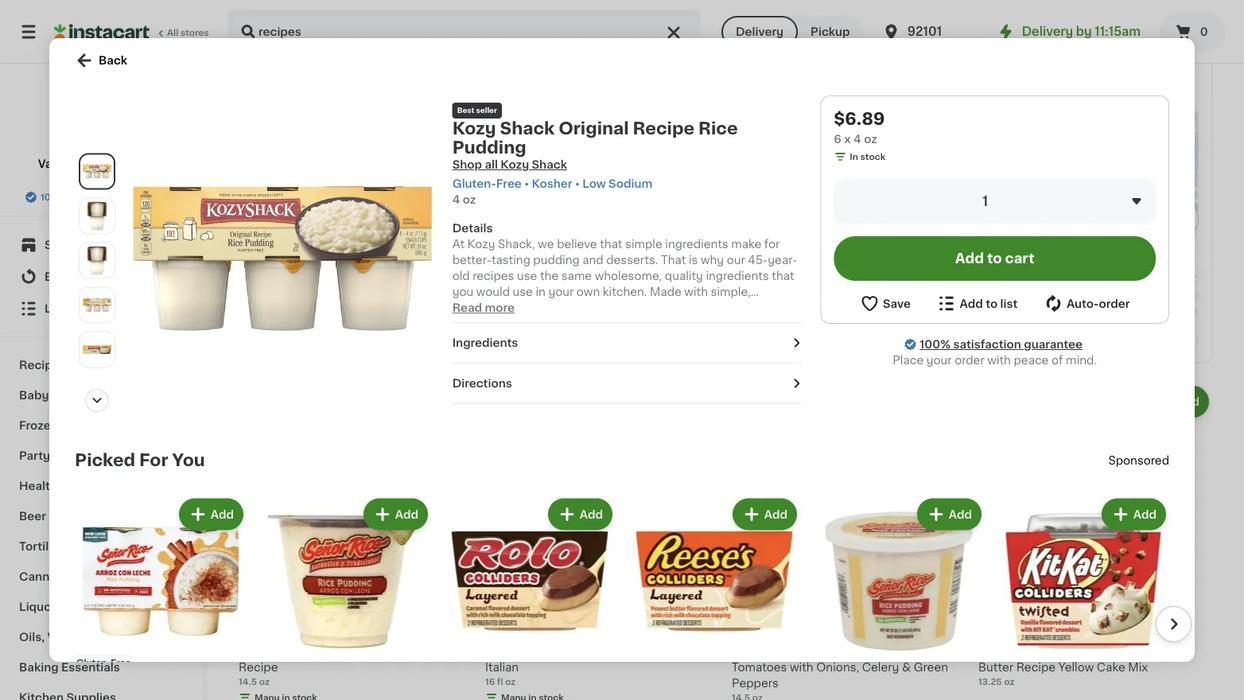 Task type: vqa. For each thing, say whether or not it's contained in the screenshot.
20
no



Task type: describe. For each thing, give the bounding box(es) containing it.
red
[[695, 273, 718, 284]]

add inside add to list button
[[960, 298, 983, 309]]

$6.89 6 x 4 oz
[[834, 110, 885, 145]]

1 • from the left
[[524, 178, 529, 189]]

$ 5 99
[[668, 252, 698, 268]]

betty
[[979, 646, 1010, 657]]

ingredients.
[[520, 302, 586, 313]]

many inside $ 7 oreo double stu 26.7 oz many in stock
[[1170, 336, 1195, 345]]

read more button
[[452, 300, 515, 316]]

health care
[[19, 481, 87, 492]]

details button
[[452, 220, 801, 236]]

same
[[562, 271, 592, 282]]

$ for 39
[[994, 252, 1000, 261]]

back button
[[75, 51, 127, 70]]

all stores
[[167, 28, 209, 37]]

100% inside 'link'
[[920, 339, 951, 350]]

canned
[[19, 571, 64, 582]]

chocolate
[[761, 273, 819, 284]]

100% inside button
[[41, 193, 65, 202]]

yellow
[[1059, 662, 1094, 673]]

is
[[689, 255, 698, 266]]

supplies
[[90, 450, 139, 461]]

to for cart
[[987, 252, 1002, 265]]

in inside $ 7 oreo double stu 26.7 oz many in stock
[[1197, 336, 1205, 345]]

0 horizontal spatial many
[[843, 320, 869, 329]]

liquor link
[[10, 592, 193, 622]]

shack
[[532, 159, 567, 170]]

visit
[[485, 318, 509, 329]]

1 vertical spatial that
[[772, 271, 795, 282]]

it
[[70, 271, 78, 282]]

free.
[[629, 302, 657, 313]]

at
[[527, 318, 539, 329]]

care
[[60, 481, 87, 492]]

tortilleria link
[[10, 531, 193, 562]]

5 for newman's own dressing, family recipe, italian
[[494, 625, 505, 641]]

guarantee inside '100% satisfaction guarantee' 'link'
[[1024, 339, 1083, 350]]

4 inside product group
[[1000, 252, 1011, 268]]

shop link
[[10, 229, 193, 261]]

$ for 29
[[831, 252, 836, 261]]

$ for 99
[[668, 252, 673, 261]]

italian inside newman's own dressing, family recipe, italian 16 fl oz
[[485, 662, 519, 673]]

ritz fresh stacks original crackers 8 x 1.48 oz
[[827, 273, 969, 313]]

instacart logo image
[[54, 22, 150, 41]]

italian inside del monte tomatoes, stewed, italian recipe 14.5 oz
[[409, 646, 442, 657]]

0 vertical spatial use
[[517, 271, 537, 282]]

nabisco image
[[252, 38, 288, 74]]

kozy inside "at kozy shack, we believe that simple ingredients make for better-tasting pudding and desserts. that is why our 45-year- old recipes use the same wholesome, quality ingredients that you would use in your own kitchen. made with simple, wholesome ingredients. gluten free.  comments? 1-855-716- 1555.  visit us at kozysnack.com"
[[468, 239, 495, 250]]

$ 5 29
[[831, 252, 861, 268]]

edition,
[[664, 305, 706, 316]]

kozy
[[501, 159, 529, 170]]

99
[[686, 252, 698, 261]]

product group containing 4
[[991, 87, 1147, 315]]

6
[[834, 134, 842, 145]]

oz inside betty crocker favorites super moist butter recipe yellow cake mix 13.25 oz
[[1004, 677, 1015, 686]]

frozen link
[[10, 411, 193, 441]]

& inside del monte original recipe stewed tomatoes with onions, celery & green peppers
[[902, 662, 911, 673]]

the
[[540, 271, 559, 282]]

mix
[[1128, 662, 1148, 673]]

many in stock
[[843, 320, 906, 329]]

beer & cider link
[[10, 501, 193, 531]]

all
[[485, 159, 498, 170]]

goods
[[67, 571, 105, 582]]

service type group
[[722, 16, 863, 48]]

0 horizontal spatial order
[[955, 355, 985, 366]]

satisfaction inside button
[[67, 193, 120, 202]]

shop inside "link"
[[45, 239, 74, 251]]

baby link
[[10, 380, 193, 411]]

5 for ritz fresh stacks original crackers
[[836, 252, 848, 268]]

oz inside $6.89 6 x 4 oz
[[864, 134, 877, 145]]

kozy inside best seller kozy shack original recipe rice pudding shop all kozy shack gluten-free • kosher • low sodium 4 oz
[[452, 120, 496, 136]]

oils, vinegars, & spices link
[[10, 622, 193, 652]]

16 inside premium original saltine crackers 16 oz
[[991, 304, 1000, 313]]

newitem kozy shack original recipe rice pudding hero image
[[132, 108, 433, 409]]

11:15am
[[1095, 26, 1141, 37]]

list
[[1001, 298, 1018, 309]]

low
[[583, 178, 606, 189]]

& left soups
[[108, 571, 117, 582]]

premium
[[991, 273, 1040, 284]]

in inside "at kozy shack, we believe that simple ingredients make for better-tasting pudding and desserts. that is why our 45-year- old recipes use the same wholesome, quality ingredients that you would use in your own kitchen. made with simple, wholesome ingredients. gluten free.  comments? 1-855-716- 1555.  visit us at kozysnack.com"
[[536, 286, 546, 298]]

saltine
[[1089, 273, 1128, 284]]

stacks
[[886, 273, 923, 284]]

enlarge newitem kozy shack original recipe rice pudding angle_top (opens in a new tab) image
[[83, 335, 111, 364]]

stock inside $ 7 oreo double stu 26.7 oz many in stock
[[1207, 336, 1232, 345]]

1 vertical spatial your
[[927, 355, 952, 366]]

enlarge newitem kozy shack original recipe rice pudding angle_back (opens in a new tab) image
[[83, 291, 111, 319]]

believe
[[557, 239, 597, 250]]

to for list
[[986, 298, 998, 309]]

shop inside best seller kozy shack original recipe rice pudding shop all kozy shack gluten-free • kosher • low sodium 4 oz
[[452, 159, 482, 170]]

satisfaction inside 'link'
[[953, 339, 1021, 350]]

with inside "at kozy shack, we believe that simple ingredients make for better-tasting pudding and desserts. that is why our 45-year- old recipes use the same wholesome, quality ingredients that you would use in your own kitchen. made with simple, wholesome ingredients. gluten free.  comments? 1-855-716- 1555.  visit us at kozysnack.com"
[[685, 286, 708, 298]]

$ 7 oreo double stu 26.7 oz many in stock
[[1154, 252, 1244, 345]]

oz inside del monte tomatoes, stewed, italian recipe 14.5 oz
[[259, 677, 270, 686]]

canned goods & soups link
[[10, 562, 193, 592]]

monte for tomatoes
[[754, 646, 790, 657]]

view
[[54, 177, 76, 186]]

double
[[1184, 273, 1225, 284]]

recipes
[[19, 360, 66, 371]]

original inside ritz fresh stacks original crackers 8 x 1.48 oz
[[926, 273, 969, 284]]

wholesome,
[[595, 271, 662, 282]]

1 vertical spatial stock
[[881, 320, 906, 329]]

oz inside $ 7 oreo double stu 26.7 oz many in stock
[[1174, 320, 1185, 329]]

ingredients
[[452, 337, 518, 348]]

cake
[[1097, 662, 1126, 673]]

& left spices
[[104, 632, 113, 643]]

49
[[507, 626, 519, 634]]

why
[[701, 255, 724, 266]]

lists
[[45, 303, 72, 314]]

x inside ritz fresh stacks original crackers 8 x 1.48 oz
[[836, 304, 841, 313]]

oz inside premium original saltine crackers 16 oz
[[1002, 304, 1013, 313]]

del for del monte original recipe stewed tomatoes with onions, celery & green peppers
[[732, 646, 751, 657]]

2 • from the left
[[575, 178, 580, 189]]

oreo inside $ 7 oreo double stu 26.7 oz many in stock
[[1154, 273, 1182, 284]]

enlarge newitem kozy shack original recipe rice pudding hero (opens in a new tab) image
[[83, 157, 111, 186]]

add to list button
[[937, 294, 1018, 313]]

directions
[[452, 378, 512, 389]]

vallarta supermarkets link
[[38, 83, 165, 172]]

0 vertical spatial stock
[[861, 152, 886, 161]]

peace
[[1014, 355, 1049, 366]]

recipe,
[[670, 646, 712, 657]]

lists link
[[10, 293, 193, 325]]

stewed,
[[360, 646, 406, 657]]

beer & cider
[[19, 511, 92, 522]]

delivery by 11:15am link
[[997, 22, 1141, 41]]

betty crocker favorites super moist butter recipe yellow cake mix 13.25 oz
[[979, 646, 1180, 686]]

0
[[1200, 26, 1208, 37]]

cider
[[61, 511, 92, 522]]

1 vertical spatial in
[[871, 320, 879, 329]]

more
[[485, 302, 515, 313]]

dressing,
[[575, 646, 627, 657]]

place your order with peace of mind.
[[893, 355, 1097, 366]]

sodium
[[609, 178, 653, 189]]

crackers inside premium original saltine crackers 16 oz
[[991, 289, 1040, 300]]

& left 'gift'
[[53, 450, 62, 461]]

recipes
[[473, 271, 514, 282]]

recipe inside del monte tomatoes, stewed, italian recipe 14.5 oz
[[239, 662, 278, 673]]

sandwich
[[664, 289, 719, 300]]

ritz
[[827, 273, 849, 284]]

health
[[19, 481, 57, 492]]

in
[[850, 152, 858, 161]]

at kozy shack, we believe that simple ingredients make for better-tasting pudding and desserts. that is why our 45-year- old recipes use the same wholesome, quality ingredients that you would use in your own kitchen. made with simple, wholesome ingredients. gluten free.  comments? 1-855-716- 1555.  visit us at kozysnack.com
[[452, 239, 798, 329]]

in stock
[[850, 152, 886, 161]]

read more
[[452, 302, 515, 313]]



Task type: locate. For each thing, give the bounding box(es) containing it.
4 inside best seller kozy shack original recipe rice pudding shop all kozy shack gluten-free • kosher • low sodium 4 oz
[[452, 194, 460, 205]]

0 vertical spatial guarantee
[[122, 193, 169, 202]]

we
[[538, 239, 554, 250]]

0 vertical spatial that
[[600, 239, 623, 250]]

1 horizontal spatial shop
[[452, 159, 482, 170]]

0 vertical spatial order
[[1099, 298, 1130, 309]]

oz inside ritz fresh stacks original crackers 8 x 1.48 oz
[[863, 304, 874, 313]]

delivery by 11:15am
[[1022, 26, 1141, 37]]

16 left fl
[[485, 677, 495, 686]]

guarantee up of
[[1024, 339, 1083, 350]]

$ left 29
[[831, 252, 836, 261]]

nabisco holiday image
[[252, 87, 651, 311]]

view pricing policy link
[[54, 175, 149, 188]]

0 horizontal spatial 100%
[[41, 193, 65, 202]]

0 vertical spatial item carousel region
[[651, 87, 1244, 350]]

guarantee inside 100% satisfaction guarantee button
[[122, 193, 169, 202]]

add inside add to cart button
[[955, 252, 984, 265]]

1 horizontal spatial 100% satisfaction guarantee
[[920, 339, 1083, 350]]

add to cart button
[[834, 236, 1156, 281]]

$ for 49
[[489, 626, 494, 634]]

1 oreo from the left
[[664, 273, 692, 284]]

• right free
[[524, 178, 529, 189]]

$ inside $ 5 29
[[831, 252, 836, 261]]

comments?
[[659, 302, 727, 313]]

original inside best seller kozy shack original recipe rice pudding shop all kozy shack gluten-free • kosher • low sodium 4 oz
[[559, 120, 629, 136]]

newman's own dressing, family recipe, italian 16 fl oz
[[485, 646, 712, 686]]

1 vertical spatial 4
[[452, 194, 460, 205]]

to inside button
[[987, 252, 1002, 265]]

in down double
[[1197, 336, 1205, 345]]

0 vertical spatial 1
[[983, 195, 988, 208]]

1 left 79
[[741, 625, 748, 641]]

oz inside newman's own dressing, family recipe, italian 16 fl oz
[[505, 677, 516, 686]]

29
[[849, 252, 861, 261]]

recipe left rice
[[633, 120, 695, 136]]

1 horizontal spatial 1
[[983, 195, 988, 208]]

shop up gluten-
[[452, 159, 482, 170]]

1 vertical spatial with
[[988, 355, 1011, 366]]

directions button
[[452, 376, 801, 391]]

$ inside $ 4 39
[[994, 252, 1000, 261]]

our
[[727, 255, 745, 266]]

oz down premium
[[1002, 304, 1013, 313]]

1 horizontal spatial 5
[[673, 252, 684, 268]]

1 vertical spatial satisfaction
[[953, 339, 1021, 350]]

read
[[452, 302, 482, 313]]

0 vertical spatial italian
[[409, 646, 442, 657]]

item carousel region containing add
[[53, 489, 1192, 700]]

$ for 79
[[735, 626, 741, 634]]

original inside premium original saltine crackers 16 oz
[[1043, 273, 1087, 284]]

del inside del monte original recipe stewed tomatoes with onions, celery & green peppers
[[732, 646, 751, 657]]

0 horizontal spatial crackers
[[827, 289, 877, 300]]

that
[[600, 239, 623, 250], [772, 271, 795, 282]]

enlarge newitem kozy shack original recipe rice pudding angle_right (opens in a new tab) image
[[83, 246, 111, 275]]

1 del from the left
[[239, 646, 258, 657]]

baking essentials link
[[10, 652, 193, 683]]

original up auto-
[[1043, 273, 1087, 284]]

oz down gluten-
[[463, 194, 476, 205]]

recipe up onions,
[[839, 646, 878, 657]]

gift
[[65, 450, 87, 461]]

1 horizontal spatial delivery
[[1022, 26, 1073, 37]]

rice
[[699, 120, 738, 136]]

4 inside $6.89 6 x 4 oz
[[854, 134, 861, 145]]

$ for oreo
[[1157, 252, 1163, 261]]

2 oreo from the left
[[1154, 273, 1182, 284]]

1 vertical spatial many
[[1170, 336, 1195, 345]]

crackers inside ritz fresh stacks original crackers 8 x 1.48 oz
[[827, 289, 877, 300]]

with left onions,
[[790, 662, 814, 673]]

tasting
[[492, 255, 531, 266]]

1 horizontal spatial oreo
[[1154, 273, 1182, 284]]

0 horizontal spatial 1
[[741, 625, 748, 641]]

855-
[[740, 302, 766, 313]]

0 vertical spatial x
[[844, 134, 851, 145]]

to left 39
[[987, 252, 1002, 265]]

79
[[750, 626, 761, 634]]

0 vertical spatial your
[[549, 286, 574, 298]]

$ left 79
[[735, 626, 741, 634]]

crackers up 1.48
[[827, 289, 877, 300]]

recipe inside best seller kozy shack original recipe rice pudding shop all kozy shack gluten-free • kosher • low sodium 4 oz
[[633, 120, 695, 136]]

2 horizontal spatial with
[[988, 355, 1011, 366]]

that
[[661, 255, 686, 266]]

original up low
[[559, 120, 629, 136]]

0 horizontal spatial that
[[600, 239, 623, 250]]

$ inside $ 7 oreo double stu 26.7 oz many in stock
[[1157, 252, 1163, 261]]

crackers
[[827, 289, 877, 300], [991, 289, 1040, 300]]

in down the at the top
[[536, 286, 546, 298]]

x right 8
[[836, 304, 841, 313]]

$ left 99
[[668, 252, 673, 261]]

italian right the stewed,
[[409, 646, 442, 657]]

0 horizontal spatial oreo
[[664, 273, 692, 284]]

1 field
[[834, 179, 1156, 224]]

use
[[517, 271, 537, 282], [513, 286, 533, 298]]

1 vertical spatial ingredients
[[706, 271, 769, 282]]

stores
[[181, 28, 209, 37]]

order down '100% satisfaction guarantee' 'link'
[[955, 355, 985, 366]]

party & gift supplies link
[[10, 441, 193, 471]]

1 horizontal spatial that
[[772, 271, 795, 282]]

to left list
[[986, 298, 998, 309]]

2 crackers from the left
[[991, 289, 1040, 300]]

add
[[955, 252, 984, 265], [960, 298, 983, 309], [437, 396, 460, 407], [683, 396, 707, 407], [1177, 396, 1200, 407], [211, 509, 234, 520], [395, 509, 418, 520], [580, 509, 603, 520], [764, 509, 788, 520], [949, 509, 972, 520], [1134, 509, 1157, 520]]

1 inside field
[[983, 195, 988, 208]]

0 horizontal spatial italian
[[409, 646, 442, 657]]

0 horizontal spatial guarantee
[[122, 193, 169, 202]]

would
[[476, 286, 510, 298]]

1 vertical spatial 100% satisfaction guarantee
[[920, 339, 1083, 350]]

1 horizontal spatial monte
[[754, 646, 790, 657]]

1 horizontal spatial order
[[1099, 298, 1130, 309]]

1 vertical spatial shop
[[45, 239, 74, 251]]

simple
[[625, 239, 663, 250]]

many down 26.7
[[1170, 336, 1195, 345]]

0 horizontal spatial del
[[239, 646, 258, 657]]

del down $ 1 79
[[732, 646, 751, 657]]

original up onions,
[[793, 646, 836, 657]]

your inside "at kozy shack, we believe that simple ingredients make for better-tasting pudding and desserts. that is why our 45-year- old recipes use the same wholesome, quality ingredients that you would use in your own kitchen. made with simple, wholesome ingredients. gluten free.  comments? 1-855-716- 1555.  visit us at kozysnack.com"
[[549, 286, 574, 298]]

2 monte from the left
[[754, 646, 790, 657]]

oz right fl
[[505, 677, 516, 686]]

frozen
[[19, 420, 58, 431]]

order down saltine
[[1099, 298, 1130, 309]]

13.25
[[979, 677, 1002, 686]]

0 horizontal spatial your
[[549, 286, 574, 298]]

stewed
[[881, 646, 923, 657]]

desserts.
[[606, 255, 658, 266]]

• left low
[[575, 178, 580, 189]]

crackers down premium
[[991, 289, 1040, 300]]

oreo down the "7" at top
[[1154, 273, 1182, 284]]

1 vertical spatial guarantee
[[1024, 339, 1083, 350]]

100% down view
[[41, 193, 65, 202]]

delivery inside button
[[736, 26, 784, 37]]

& right the beer
[[49, 511, 58, 522]]

buy it again
[[45, 271, 112, 282]]

oreo up made
[[664, 273, 692, 284]]

liquor
[[19, 601, 56, 613]]

save
[[883, 298, 911, 309]]

ingredients down our
[[706, 271, 769, 282]]

1 vertical spatial to
[[986, 298, 998, 309]]

with down '100% satisfaction guarantee' 'link'
[[988, 355, 1011, 366]]

fl
[[497, 677, 503, 686]]

& down stewed
[[902, 662, 911, 673]]

recipe inside del monte original recipe stewed tomatoes with onions, celery & green peppers
[[839, 646, 878, 657]]

many
[[843, 320, 869, 329], [1170, 336, 1195, 345]]

kozy down details
[[468, 239, 495, 250]]

that down details button
[[600, 239, 623, 250]]

0 vertical spatial 16
[[991, 304, 1000, 313]]

pricing
[[78, 177, 109, 186]]

monte left tomatoes,
[[260, 646, 297, 657]]

canned goods & soups
[[19, 571, 156, 582]]

original up add to list button
[[926, 273, 969, 284]]

monte up tomatoes
[[754, 646, 790, 657]]

del monte tomatoes, stewed, italian recipe 14.5 oz
[[239, 646, 442, 686]]

soups
[[120, 571, 156, 582]]

delivery left by
[[1022, 26, 1073, 37]]

2 horizontal spatial 4
[[1000, 252, 1011, 268]]

kozy down best
[[452, 120, 496, 136]]

satisfaction up place your order with peace of mind.
[[953, 339, 1021, 350]]

del for del monte tomatoes, stewed, italian recipe 14.5 oz
[[239, 646, 258, 657]]

1 horizontal spatial your
[[927, 355, 952, 366]]

delivery
[[1022, 26, 1073, 37], [736, 26, 784, 37]]

oreo inside 'oreo red creme chocolate sandwich cookies, limited edition, holiday cookies 18.7 oz'
[[664, 273, 692, 284]]

5 for oreo red creme chocolate sandwich cookies, limited edition, holiday cookies
[[673, 252, 684, 268]]

$6.89
[[834, 110, 885, 127]]

2 vertical spatial stock
[[1207, 336, 1232, 345]]

oreo
[[664, 273, 692, 284], [1154, 273, 1182, 284]]

pickup
[[811, 26, 850, 37]]

delivery for delivery by 11:15am
[[1022, 26, 1073, 37]]

0 vertical spatial 4
[[854, 134, 861, 145]]

1 horizontal spatial del
[[732, 646, 751, 657]]

4 down gluten-
[[452, 194, 460, 205]]

delivery inside 'link'
[[1022, 26, 1073, 37]]

1 horizontal spatial satisfaction
[[953, 339, 1021, 350]]

1 horizontal spatial •
[[575, 178, 580, 189]]

celery
[[862, 662, 899, 673]]

0 vertical spatial 100%
[[41, 193, 65, 202]]

1 vertical spatial 100%
[[920, 339, 951, 350]]

at
[[452, 239, 465, 250]]

716-
[[766, 302, 790, 313]]

0 vertical spatial ingredients
[[665, 239, 729, 250]]

all stores link
[[54, 10, 210, 54]]

2 vertical spatial 4
[[1000, 252, 1011, 268]]

1 horizontal spatial 100%
[[920, 339, 951, 350]]

45-
[[748, 255, 768, 266]]

baking essentials
[[19, 662, 120, 673]]

delivery left pickup button
[[736, 26, 784, 37]]

1 horizontal spatial many
[[1170, 336, 1195, 345]]

oz up the in stock
[[864, 134, 877, 145]]

ingredients up 99
[[665, 239, 729, 250]]

0 horizontal spatial 100% satisfaction guarantee
[[41, 193, 169, 202]]

your right place
[[927, 355, 952, 366]]

stock right in on the right top of the page
[[861, 152, 886, 161]]

0 vertical spatial with
[[685, 286, 708, 298]]

gluten-
[[452, 178, 496, 189]]

recipe inside betty crocker favorites super moist butter recipe yellow cake mix 13.25 oz
[[1017, 662, 1056, 673]]

$ 5 49
[[489, 625, 519, 641]]

fresh
[[852, 273, 883, 284]]

onions,
[[816, 662, 859, 673]]

vallarta supermarkets logo image
[[66, 83, 136, 153]]

original inside del monte original recipe stewed tomatoes with onions, celery & green peppers
[[793, 646, 836, 657]]

del up 14.5
[[239, 646, 258, 657]]

1 horizontal spatial italian
[[485, 662, 519, 673]]

stock down save
[[881, 320, 906, 329]]

x right 6
[[844, 134, 851, 145]]

100% satisfaction guarantee up place your order with peace of mind.
[[920, 339, 1083, 350]]

delivery for delivery
[[736, 26, 784, 37]]

italian up fl
[[485, 662, 519, 673]]

1 vertical spatial kozy
[[468, 239, 495, 250]]

92101 button
[[882, 10, 978, 54]]

with up comments? in the top right of the page
[[685, 286, 708, 298]]

enlarge newitem kozy shack original recipe rice pudding angle_left (opens in a new tab) image
[[83, 202, 111, 230]]

del
[[239, 646, 258, 657], [732, 646, 751, 657]]

1 horizontal spatial in
[[871, 320, 879, 329]]

recipe up 14.5
[[239, 662, 278, 673]]

1 horizontal spatial x
[[844, 134, 851, 145]]

product group
[[827, 87, 984, 334], [991, 87, 1147, 315], [239, 382, 473, 700], [485, 382, 719, 700], [979, 382, 1213, 688], [75, 495, 247, 700], [259, 495, 431, 700], [444, 495, 616, 700], [629, 495, 800, 700], [813, 495, 985, 700], [998, 495, 1170, 700]]

guarantee down policy
[[122, 193, 169, 202]]

satisfaction down pricing
[[67, 193, 120, 202]]

buy it again link
[[10, 261, 193, 293]]

oz inside 'oreo red creme chocolate sandwich cookies, limited edition, holiday cookies 18.7 oz'
[[684, 320, 694, 329]]

0 horizontal spatial 16
[[485, 677, 495, 686]]

creme
[[720, 273, 758, 284]]

0 horizontal spatial •
[[524, 178, 529, 189]]

0 horizontal spatial monte
[[260, 646, 297, 657]]

auto-
[[1067, 298, 1099, 309]]

$ inside $ 5 99
[[668, 252, 673, 261]]

16 inside newman's own dressing, family recipe, italian 16 fl oz
[[485, 677, 495, 686]]

100% satisfaction guarantee down view pricing policy link
[[41, 193, 169, 202]]

2 vertical spatial with
[[790, 662, 814, 673]]

item carousel region
[[651, 87, 1244, 350], [53, 489, 1192, 700]]

item carousel region containing 5
[[651, 87, 1244, 350]]

0 vertical spatial 100% satisfaction guarantee
[[41, 193, 169, 202]]

monte for recipe
[[260, 646, 297, 657]]

1 vertical spatial 16
[[485, 677, 495, 686]]

details
[[452, 223, 493, 234]]

picked for you
[[75, 452, 205, 469]]

$ left 39
[[994, 252, 1000, 261]]

4 left 39
[[1000, 252, 1011, 268]]

2 horizontal spatial in
[[1197, 336, 1205, 345]]

0 horizontal spatial x
[[836, 304, 841, 313]]

5 left 29
[[836, 252, 848, 268]]

party
[[19, 450, 50, 461]]

place
[[893, 355, 924, 366]]

0 horizontal spatial delivery
[[736, 26, 784, 37]]

0 horizontal spatial shop
[[45, 239, 74, 251]]

$ up 26.7
[[1157, 252, 1163, 261]]

0 vertical spatial to
[[987, 252, 1002, 265]]

0 vertical spatial in
[[536, 286, 546, 298]]

order inside button
[[1099, 298, 1130, 309]]

1 up add to cart button
[[983, 195, 988, 208]]

0 vertical spatial kozy
[[452, 120, 496, 136]]

oz right 26.7
[[1174, 320, 1185, 329]]

use left the at the top
[[517, 271, 537, 282]]

pudding
[[452, 139, 526, 156]]

1
[[983, 195, 988, 208], [741, 625, 748, 641]]

$ inside $ 5 49
[[489, 626, 494, 634]]

1 horizontal spatial 16
[[991, 304, 1000, 313]]

that down the year-
[[772, 271, 795, 282]]

oz inside best seller kozy shack original recipe rice pudding shop all kozy shack gluten-free • kosher • low sodium 4 oz
[[463, 194, 476, 205]]

$ left 49
[[489, 626, 494, 634]]

2 vertical spatial in
[[1197, 336, 1205, 345]]

2 del from the left
[[732, 646, 751, 657]]

1 vertical spatial item carousel region
[[53, 489, 1192, 700]]

recipe down 'crocker'
[[1017, 662, 1056, 673]]

1 horizontal spatial with
[[790, 662, 814, 673]]

oz down the edition,
[[684, 320, 694, 329]]

free
[[496, 178, 522, 189]]

8
[[827, 304, 833, 313]]

to inside button
[[986, 298, 998, 309]]

0 vertical spatial satisfaction
[[67, 193, 120, 202]]

0 horizontal spatial satisfaction
[[67, 193, 120, 202]]

monte inside del monte original recipe stewed tomatoes with onions, celery & green peppers
[[754, 646, 790, 657]]

1 vertical spatial use
[[513, 286, 533, 298]]

oz right 14.5
[[259, 677, 270, 686]]

5 left 49
[[494, 625, 505, 641]]

year-
[[768, 255, 798, 266]]

0 horizontal spatial in
[[536, 286, 546, 298]]

make
[[731, 239, 762, 250]]

1 monte from the left
[[260, 646, 297, 657]]

monte inside del monte tomatoes, stewed, italian recipe 14.5 oz
[[260, 646, 297, 657]]

4 up in on the right top of the page
[[854, 134, 861, 145]]

0 horizontal spatial with
[[685, 286, 708, 298]]

oz right 13.25
[[1004, 677, 1015, 686]]

1 crackers from the left
[[827, 289, 877, 300]]

1 vertical spatial 1
[[741, 625, 748, 641]]

shop up buy
[[45, 239, 74, 251]]

1 horizontal spatial guarantee
[[1024, 339, 1083, 350]]

39
[[1013, 252, 1025, 261]]

your up ingredients.
[[549, 286, 574, 298]]

shack,
[[498, 239, 535, 250]]

del inside del monte tomatoes, stewed, italian recipe 14.5 oz
[[239, 646, 258, 657]]

100% satisfaction guarantee
[[41, 193, 169, 202], [920, 339, 1083, 350]]

0 vertical spatial shop
[[452, 159, 482, 170]]

shack
[[500, 120, 555, 136]]

in down save button
[[871, 320, 879, 329]]

1 vertical spatial order
[[955, 355, 985, 366]]

add to cart
[[955, 252, 1035, 265]]

1 horizontal spatial crackers
[[991, 289, 1040, 300]]

100% satisfaction guarantee inside button
[[41, 193, 169, 202]]

1 horizontal spatial 4
[[854, 134, 861, 145]]

1 vertical spatial italian
[[485, 662, 519, 673]]

wholesome
[[452, 302, 517, 313]]

pudding
[[533, 255, 580, 266]]

$ inside $ 1 79
[[735, 626, 741, 634]]

5 left 99
[[673, 252, 684, 268]]

0 horizontal spatial 4
[[452, 194, 460, 205]]

0 vertical spatial many
[[843, 320, 869, 329]]

stock down double
[[1207, 336, 1232, 345]]

use up more
[[513, 286, 533, 298]]

100% satisfaction guarantee button
[[25, 188, 178, 204]]

100% up place
[[920, 339, 951, 350]]

many down 1.48
[[843, 320, 869, 329]]

tomatoes,
[[300, 646, 358, 657]]

holiday
[[709, 305, 752, 316]]

x inside $6.89 6 x 4 oz
[[844, 134, 851, 145]]

2 horizontal spatial 5
[[836, 252, 848, 268]]

1 vertical spatial x
[[836, 304, 841, 313]]

oz right 1.48
[[863, 304, 874, 313]]

16 left list
[[991, 304, 1000, 313]]

None search field
[[228, 10, 701, 54]]

0 horizontal spatial 5
[[494, 625, 505, 641]]

with inside del monte original recipe stewed tomatoes with onions, celery & green peppers
[[790, 662, 814, 673]]



